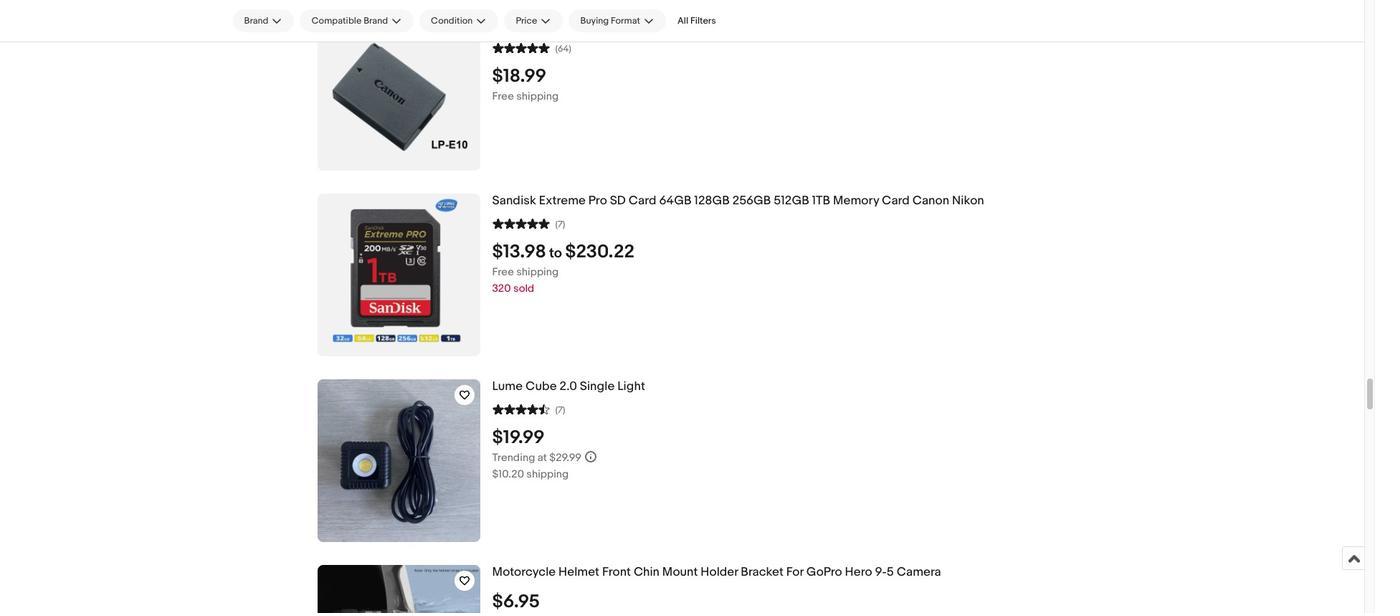 Task type: locate. For each thing, give the bounding box(es) containing it.
chin
[[634, 565, 660, 580]]

✅ SAVE UP TO 10% WHEN YOU BUY MORE ✅ 100% BRAND NEW text field
[[493, 24, 1206, 36]]

2.0
[[560, 380, 577, 394]]

(64) link
[[493, 41, 572, 54]]

1 brand from the left
[[244, 15, 269, 27]]

0 vertical spatial 5 out of 5 stars image
[[493, 41, 550, 54]]

1 vertical spatial (7)
[[556, 404, 566, 416]]

trending at $29.99
[[493, 451, 582, 465]]

2 ✅ from the left
[[675, 24, 686, 36]]

1 horizontal spatial e10
[[881, 8, 899, 22]]

new up save
[[493, 8, 519, 22]]

to
[[543, 24, 555, 36]]

lume cube 2.0 single light image
[[317, 380, 480, 542]]

buy
[[626, 24, 645, 36]]

5 out of 5 stars image for (64)
[[493, 41, 550, 54]]

brand
[[244, 15, 269, 27], [364, 15, 388, 27]]

1 vertical spatial (7) link
[[493, 402, 566, 416]]

e10 up ✅ save up to 10% when you buy more ✅ 100% brand new text box
[[840, 8, 858, 22]]

1 vertical spatial free
[[493, 265, 514, 279]]

2 vertical spatial shipping
[[527, 468, 569, 481]]

$10.20 shipping
[[493, 468, 569, 481]]

$230.22
[[565, 241, 635, 263]]

lume
[[493, 380, 523, 394]]

1 horizontal spatial card
[[882, 194, 910, 208]]

free
[[493, 90, 514, 103], [493, 265, 514, 279]]

lc-
[[861, 8, 881, 22]]

4.5 out of 5 stars image
[[493, 402, 550, 416]]

shipping down $18.99 at the top left
[[517, 90, 559, 103]]

(7) link down 'sandisk'
[[493, 217, 566, 230]]

new
[[493, 8, 519, 22], [746, 24, 766, 36]]

2 (7) link from the top
[[493, 402, 566, 416]]

original
[[572, 8, 616, 22]]

1 horizontal spatial new
[[746, 24, 766, 36]]

card
[[629, 194, 657, 208], [882, 194, 910, 208]]

256gb
[[733, 194, 772, 208]]

(7) down '2.0'
[[556, 404, 566, 416]]

new genuine original canon eos rebel t3 t5 t6  battery lp-e10 lc-e10 lpe10 image
[[317, 12, 480, 167]]

battery
[[778, 8, 819, 22]]

price
[[516, 15, 538, 27]]

(7) for $13.98
[[556, 219, 566, 230]]

new down t5
[[746, 24, 766, 36]]

lpe10
[[902, 8, 933, 22]]

condition
[[431, 15, 473, 27]]

$10.20
[[493, 468, 524, 481]]

(7) link for $13.98
[[493, 217, 566, 230]]

card right sd
[[629, 194, 657, 208]]

$18.99
[[493, 65, 547, 87]]

new genuine original canon eos rebel t3 t5 t6  battery lp-e10 lc-e10 lpe10 link
[[493, 8, 1206, 23]]

brand
[[713, 24, 744, 36]]

1 horizontal spatial ✅
[[675, 24, 686, 36]]

2 5 out of 5 stars image from the top
[[493, 217, 550, 230]]

9-
[[876, 565, 887, 580]]

1 horizontal spatial brand
[[364, 15, 388, 27]]

(7) for $19.99
[[556, 404, 566, 416]]

0 vertical spatial free
[[493, 90, 514, 103]]

you
[[605, 24, 624, 36]]

shipping
[[517, 90, 559, 103], [517, 265, 559, 279], [527, 468, 569, 481]]

0 horizontal spatial new
[[493, 8, 519, 22]]

1 5 out of 5 stars image from the top
[[493, 41, 550, 54]]

rebel
[[693, 8, 725, 22]]

canon
[[619, 8, 663, 22]]

5 out of 5 stars image
[[493, 41, 550, 54], [493, 217, 550, 230]]

0 horizontal spatial brand
[[244, 15, 269, 27]]

sandisk extreme pro sd card 64gb 128gb 256gb 512gb 1tb memory card canon nikon image
[[330, 194, 468, 357]]

bracket
[[741, 565, 784, 580]]

1 ✅ from the left
[[493, 24, 503, 36]]

shipping up sold
[[517, 265, 559, 279]]

motorcycle helmet front chin mount holder bracket for gopro hero 9-5 camera image
[[317, 565, 480, 613]]

$18.99 free shipping
[[493, 65, 559, 103]]

compatible brand button
[[300, 9, 414, 32]]

free down $18.99 at the top left
[[493, 90, 514, 103]]

2 (7) from the top
[[556, 404, 566, 416]]

0 vertical spatial (7) link
[[493, 217, 566, 230]]

at
[[538, 451, 547, 465]]

price button
[[505, 9, 564, 32]]

1 free from the top
[[493, 90, 514, 103]]

front
[[603, 565, 631, 580]]

2 free from the top
[[493, 265, 514, 279]]

1 vertical spatial shipping
[[517, 265, 559, 279]]

1 vertical spatial new
[[746, 24, 766, 36]]

holder
[[701, 565, 739, 580]]

✅ down eos
[[675, 24, 686, 36]]

(7) link down cube
[[493, 402, 566, 416]]

shipping inside $18.99 free shipping
[[517, 90, 559, 103]]

mount
[[663, 565, 698, 580]]

1 (7) link from the top
[[493, 217, 566, 230]]

2 e10 from the left
[[881, 8, 899, 22]]

100%
[[688, 24, 710, 36]]

extreme
[[539, 194, 586, 208]]

for
[[787, 565, 804, 580]]

1 (7) from the top
[[556, 219, 566, 230]]

5 out of 5 stars image down save
[[493, 41, 550, 54]]

0 horizontal spatial e10
[[840, 8, 858, 22]]

(7) down "extreme"
[[556, 219, 566, 230]]

0 vertical spatial shipping
[[517, 90, 559, 103]]

lume cube 2.0 single light link
[[493, 380, 1206, 394]]

0 vertical spatial (7)
[[556, 219, 566, 230]]

(7)
[[556, 219, 566, 230], [556, 404, 566, 416]]

free inside $13.98 to $230.22 free shipping 320 sold
[[493, 265, 514, 279]]

e10
[[840, 8, 858, 22], [881, 8, 899, 22]]

5 out of 5 stars image down 'sandisk'
[[493, 217, 550, 230]]

✅
[[493, 24, 503, 36], [675, 24, 686, 36]]

1 card from the left
[[629, 194, 657, 208]]

card left canon
[[882, 194, 910, 208]]

0 horizontal spatial ✅
[[493, 24, 503, 36]]

0 horizontal spatial card
[[629, 194, 657, 208]]

camera
[[897, 565, 942, 580]]

nikon
[[953, 194, 985, 208]]

2 brand from the left
[[364, 15, 388, 27]]

e10 left "lpe10"
[[881, 8, 899, 22]]

1 vertical spatial 5 out of 5 stars image
[[493, 217, 550, 230]]

✅ left save
[[493, 24, 503, 36]]

free up "320" in the top of the page
[[493, 265, 514, 279]]

save
[[505, 24, 528, 36]]

lume cube 2.0 single light
[[493, 380, 646, 394]]

$19.99
[[493, 427, 545, 449]]

0 vertical spatial new
[[493, 8, 519, 22]]

1 e10 from the left
[[840, 8, 858, 22]]

shipping down at
[[527, 468, 569, 481]]



Task type: vqa. For each thing, say whether or not it's contained in the screenshot.
Sporting
no



Task type: describe. For each thing, give the bounding box(es) containing it.
all
[[678, 15, 689, 27]]

motorcycle helmet front chin mount holder bracket for gopro hero 9-5 camera link
[[493, 565, 1206, 580]]

hero
[[846, 565, 873, 580]]

shipping inside $13.98 to $230.22 free shipping 320 sold
[[517, 265, 559, 279]]

t6
[[762, 8, 775, 22]]

$13.98 to $230.22 free shipping 320 sold
[[493, 241, 635, 295]]

motorcycle helmet front chin mount holder bracket for gopro hero 9-5 camera
[[493, 565, 942, 580]]

genuine
[[522, 8, 570, 22]]

sold
[[514, 282, 535, 295]]

(64)
[[556, 43, 572, 54]]

gopro
[[807, 565, 843, 580]]

when
[[576, 24, 603, 36]]

new genuine original canon eos rebel t3 t5 t6  battery lp-e10 lc-e10 lpe10 ✅ save up to 10% when you buy more ✅ 100% brand new
[[493, 8, 933, 36]]

lp-
[[821, 8, 840, 22]]

filters
[[691, 15, 717, 27]]

condition button
[[420, 9, 499, 32]]

brand button
[[233, 9, 294, 32]]

helmet
[[559, 565, 600, 580]]

sd
[[610, 194, 626, 208]]

cube
[[526, 380, 557, 394]]

free inside $18.99 free shipping
[[493, 90, 514, 103]]

format
[[611, 15, 641, 27]]

light
[[618, 380, 646, 394]]

$6.95
[[493, 591, 540, 613]]

320
[[493, 282, 511, 295]]

10%
[[557, 24, 574, 36]]

brand inside dropdown button
[[244, 15, 269, 27]]

sandisk extreme pro sd card 64gb 128gb 256gb 512gb 1tb memory card canon nikon
[[493, 194, 985, 208]]

to
[[550, 245, 562, 262]]

all filters
[[678, 15, 717, 27]]

$29.99
[[550, 451, 582, 465]]

buying format
[[581, 15, 641, 27]]

more
[[647, 24, 673, 36]]

64gb
[[660, 194, 692, 208]]

trending
[[493, 451, 535, 465]]

eos
[[666, 8, 690, 22]]

128gb
[[695, 194, 730, 208]]

compatible brand
[[312, 15, 388, 27]]

sandisk extreme pro sd card 64gb 128gb 256gb 512gb 1tb memory card canon nikon link
[[493, 194, 1206, 209]]

5
[[887, 565, 895, 580]]

pro
[[589, 194, 608, 208]]

t5
[[745, 8, 759, 22]]

motorcycle
[[493, 565, 556, 580]]

$13.98
[[493, 241, 546, 263]]

(7) link for $19.99
[[493, 402, 566, 416]]

1tb
[[813, 194, 831, 208]]

all filters button
[[672, 9, 722, 32]]

brand inside dropdown button
[[364, 15, 388, 27]]

single
[[580, 380, 615, 394]]

5 out of 5 stars image for (7)
[[493, 217, 550, 230]]

sandisk
[[493, 194, 537, 208]]

512gb
[[774, 194, 810, 208]]

buying format button
[[569, 9, 666, 32]]

up
[[530, 24, 541, 36]]

t3
[[728, 8, 742, 22]]

compatible
[[312, 15, 362, 27]]

2 card from the left
[[882, 194, 910, 208]]

memory
[[834, 194, 880, 208]]

buying
[[581, 15, 609, 27]]

canon
[[913, 194, 950, 208]]



